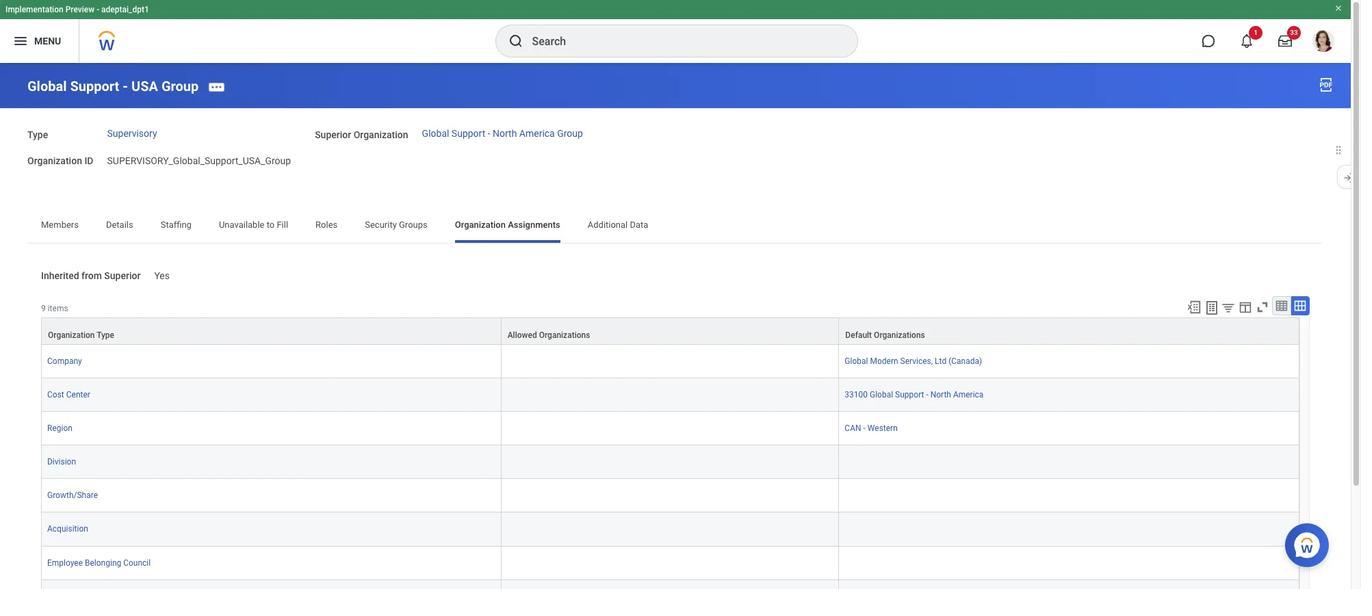 Task type: describe. For each thing, give the bounding box(es) containing it.
search image
[[508, 33, 524, 49]]

global support - usa group main content
[[0, 63, 1351, 589]]

groups
[[399, 220, 428, 230]]

council
[[123, 558, 151, 568]]

global for global support - north america group
[[422, 128, 449, 139]]

allowed
[[508, 331, 537, 340]]

roles
[[316, 220, 338, 230]]

staffing
[[161, 220, 192, 230]]

global support - north america group link
[[422, 128, 583, 139]]

menu banner
[[0, 0, 1351, 63]]

0 vertical spatial group
[[162, 78, 199, 94]]

organization for organization type
[[48, 331, 95, 340]]

yes
[[154, 271, 170, 281]]

global for global support - usa group
[[27, 78, 67, 94]]

to
[[267, 220, 275, 230]]

organization for organization id
[[27, 156, 82, 167]]

additional
[[588, 220, 628, 230]]

default organizations button
[[840, 318, 1299, 344]]

growth/share row
[[41, 479, 1300, 513]]

fullscreen image
[[1255, 300, 1271, 315]]

1 button
[[1232, 26, 1263, 56]]

5 row from the top
[[41, 580, 1300, 589]]

supervisory link
[[107, 128, 157, 139]]

growth/share link
[[47, 488, 98, 501]]

supervisory
[[107, 128, 157, 139]]

id
[[84, 156, 93, 167]]

region
[[47, 424, 72, 433]]

north inside 33100 global support - north america link
[[931, 390, 951, 400]]

tab list inside global support - usa group main content
[[27, 210, 1324, 243]]

export to excel image
[[1187, 300, 1202, 315]]

cell for employee belonging council row
[[502, 547, 840, 580]]

employee
[[47, 558, 83, 568]]

organizations for allowed organizations
[[539, 331, 590, 340]]

profile logan mcneil image
[[1313, 30, 1335, 55]]

global for global modern services, ltd (canada)
[[845, 357, 868, 366]]

0 horizontal spatial type
[[27, 129, 48, 140]]

global support - north america group
[[422, 128, 583, 139]]

ltd
[[935, 357, 947, 366]]

row containing cost center
[[41, 379, 1300, 412]]

cost
[[47, 390, 64, 400]]

1 horizontal spatial group
[[557, 128, 583, 139]]

growth/share
[[47, 491, 98, 501]]

(canada)
[[949, 357, 982, 366]]

organization id
[[27, 156, 93, 167]]

organization for organization assignments
[[455, 220, 506, 230]]

acquisition row
[[41, 513, 1300, 547]]

can - western link
[[845, 421, 898, 433]]

supervisory_global_support_usa_group
[[107, 156, 291, 167]]

default organizations
[[846, 331, 925, 340]]

0 horizontal spatial north
[[493, 128, 517, 139]]

close environment banner image
[[1335, 4, 1343, 12]]

details
[[106, 220, 133, 230]]

0 horizontal spatial superior
[[104, 271, 141, 281]]

menu button
[[0, 19, 79, 63]]

superior organization
[[315, 129, 408, 140]]

company
[[47, 357, 82, 366]]

acquisition
[[47, 525, 88, 534]]

organization type
[[48, 331, 114, 340]]

can
[[845, 424, 862, 433]]

justify image
[[12, 33, 29, 49]]

1 horizontal spatial superior
[[315, 129, 351, 140]]

view printable version (pdf) image
[[1318, 77, 1335, 93]]

allowed organizations
[[508, 331, 590, 340]]

organization type button
[[42, 318, 501, 344]]

employee belonging council link
[[47, 556, 151, 568]]

global support - usa group link
[[27, 78, 199, 94]]

cell for 5th row
[[502, 580, 840, 589]]

9
[[41, 304, 46, 314]]

unavailable to fill
[[219, 220, 288, 230]]

support for north
[[452, 128, 486, 139]]

- for adeptai_dpt1
[[97, 5, 99, 14]]

division
[[47, 457, 76, 467]]

items
[[48, 304, 68, 314]]



Task type: locate. For each thing, give the bounding box(es) containing it.
organizations for default organizations
[[874, 331, 925, 340]]

type
[[27, 129, 48, 140], [97, 331, 114, 340]]

security groups
[[365, 220, 428, 230]]

row containing region
[[41, 412, 1300, 446]]

region link
[[47, 421, 72, 433]]

toolbar inside global support - usa group main content
[[1181, 296, 1310, 318]]

1 vertical spatial america
[[954, 390, 984, 400]]

cell for the growth/share row
[[502, 479, 840, 513]]

cell
[[502, 345, 840, 379], [502, 379, 840, 412], [502, 412, 840, 446], [502, 446, 840, 479], [502, 479, 840, 513], [840, 479, 1300, 513], [502, 547, 840, 580], [41, 580, 502, 589], [502, 580, 840, 589], [840, 580, 1300, 589]]

services,
[[901, 357, 933, 366]]

group
[[162, 78, 199, 94], [557, 128, 583, 139]]

row containing company
[[41, 345, 1300, 379]]

cell for row containing cost center
[[502, 379, 840, 412]]

from
[[82, 271, 102, 281]]

click to view/edit grid preferences image
[[1238, 300, 1253, 315]]

acquisition link
[[47, 522, 88, 534]]

organizations right allowed
[[539, 331, 590, 340]]

tab list
[[27, 210, 1324, 243]]

organization inside popup button
[[48, 331, 95, 340]]

division link
[[47, 455, 76, 467]]

1 vertical spatial type
[[97, 331, 114, 340]]

export to worksheets image
[[1204, 300, 1221, 316]]

0 vertical spatial type
[[27, 129, 48, 140]]

3 row from the top
[[41, 379, 1300, 412]]

row containing organization type
[[41, 318, 1300, 345]]

preview
[[65, 5, 95, 14]]

1 horizontal spatial north
[[931, 390, 951, 400]]

cell for row containing region
[[502, 412, 840, 446]]

0 vertical spatial support
[[70, 78, 119, 94]]

0 horizontal spatial group
[[162, 78, 199, 94]]

2 row from the top
[[41, 345, 1300, 379]]

4 row from the top
[[41, 412, 1300, 446]]

1 organizations from the left
[[539, 331, 590, 340]]

2 horizontal spatial support
[[895, 390, 924, 400]]

1 row from the top
[[41, 318, 1300, 345]]

default
[[846, 331, 872, 340]]

global modern services, ltd (canada) link
[[845, 354, 982, 366]]

0 horizontal spatial support
[[70, 78, 119, 94]]

global support - usa group
[[27, 78, 199, 94]]

employee belonging council row
[[41, 547, 1300, 580]]

security
[[365, 220, 397, 230]]

1 vertical spatial group
[[557, 128, 583, 139]]

1 horizontal spatial america
[[954, 390, 984, 400]]

employee belonging council
[[47, 558, 151, 568]]

company link
[[47, 354, 82, 366]]

members
[[41, 220, 79, 230]]

support
[[70, 78, 119, 94], [452, 128, 486, 139], [895, 390, 924, 400]]

select to filter grid data image
[[1221, 300, 1236, 315]]

table image
[[1275, 299, 1289, 313]]

2 vertical spatial support
[[895, 390, 924, 400]]

support inside 33100 global support - north america link
[[895, 390, 924, 400]]

organizations
[[539, 331, 590, 340], [874, 331, 925, 340]]

1
[[1254, 29, 1258, 36]]

america
[[519, 128, 555, 139], [954, 390, 984, 400]]

row
[[41, 318, 1300, 345], [41, 345, 1300, 379], [41, 379, 1300, 412], [41, 412, 1300, 446], [41, 580, 1300, 589]]

organization inside tab list
[[455, 220, 506, 230]]

organization assignments
[[455, 220, 560, 230]]

0 horizontal spatial organizations
[[539, 331, 590, 340]]

belonging
[[85, 558, 121, 568]]

33100 global support - north america link
[[845, 388, 984, 400]]

cost center link
[[47, 388, 90, 400]]

inherited from superior element
[[154, 262, 170, 283]]

modern
[[870, 357, 899, 366]]

type inside organization type popup button
[[97, 331, 114, 340]]

data
[[630, 220, 649, 230]]

menu
[[34, 35, 61, 46]]

implementation preview -   adeptai_dpt1
[[5, 5, 149, 14]]

33100 global support - north america
[[845, 390, 984, 400]]

33 button
[[1271, 26, 1301, 56]]

0 horizontal spatial america
[[519, 128, 555, 139]]

33
[[1291, 29, 1298, 36]]

cell for row containing company
[[502, 345, 840, 379]]

1 horizontal spatial type
[[97, 331, 114, 340]]

additional data
[[588, 220, 649, 230]]

organizations inside allowed organizations popup button
[[539, 331, 590, 340]]

organizations inside default organizations "popup button"
[[874, 331, 925, 340]]

division row
[[41, 446, 1300, 479]]

inherited from superior
[[41, 271, 141, 281]]

cost center
[[47, 390, 90, 400]]

tab list containing members
[[27, 210, 1324, 243]]

allowed organizations button
[[502, 318, 839, 344]]

implementation
[[5, 5, 63, 14]]

organizations up global modern services, ltd (canada) link
[[874, 331, 925, 340]]

superior
[[315, 129, 351, 140], [104, 271, 141, 281]]

organization
[[354, 129, 408, 140], [27, 156, 82, 167], [455, 220, 506, 230], [48, 331, 95, 340]]

center
[[66, 390, 90, 400]]

assignments
[[508, 220, 560, 230]]

1 vertical spatial support
[[452, 128, 486, 139]]

- inside menu banner
[[97, 5, 99, 14]]

0 vertical spatial north
[[493, 128, 517, 139]]

unavailable
[[219, 220, 265, 230]]

-
[[97, 5, 99, 14], [123, 78, 128, 94], [488, 128, 491, 139], [926, 390, 929, 400], [864, 424, 866, 433]]

adeptai_dpt1
[[101, 5, 149, 14]]

can - western
[[845, 424, 898, 433]]

9 items
[[41, 304, 68, 314]]

0 vertical spatial superior
[[315, 129, 351, 140]]

- for usa
[[123, 78, 128, 94]]

inbox large image
[[1279, 34, 1292, 48]]

Search Workday  search field
[[532, 26, 829, 56]]

inherited
[[41, 271, 79, 281]]

western
[[868, 424, 898, 433]]

0 vertical spatial america
[[519, 128, 555, 139]]

notifications large image
[[1240, 34, 1254, 48]]

33100
[[845, 390, 868, 400]]

global modern services, ltd (canada)
[[845, 357, 982, 366]]

global
[[27, 78, 67, 94], [422, 128, 449, 139], [845, 357, 868, 366], [870, 390, 893, 400]]

1 horizontal spatial support
[[452, 128, 486, 139]]

- for north
[[488, 128, 491, 139]]

1 vertical spatial superior
[[104, 271, 141, 281]]

1 vertical spatial north
[[931, 390, 951, 400]]

expand table image
[[1294, 299, 1307, 313]]

fill
[[277, 220, 288, 230]]

toolbar
[[1181, 296, 1310, 318]]

north
[[493, 128, 517, 139], [931, 390, 951, 400]]

2 organizations from the left
[[874, 331, 925, 340]]

usa
[[131, 78, 158, 94]]

1 horizontal spatial organizations
[[874, 331, 925, 340]]

cell for division "row"
[[502, 446, 840, 479]]

support for usa
[[70, 78, 119, 94]]



Task type: vqa. For each thing, say whether or not it's contained in the screenshot.
CLOSE ENVIRONMENT BANNER image
yes



